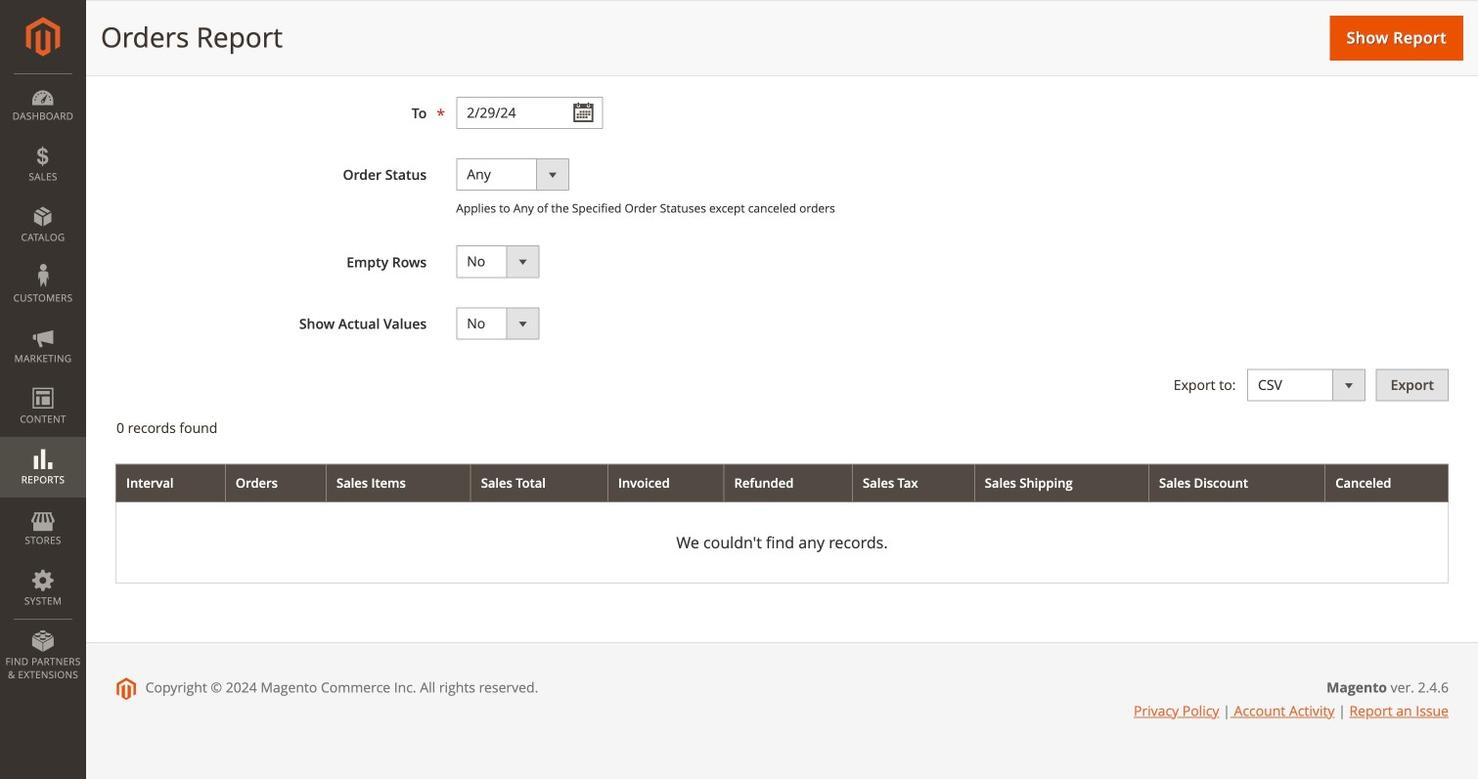Task type: vqa. For each thing, say whether or not it's contained in the screenshot.
text field at the left
yes



Task type: locate. For each thing, give the bounding box(es) containing it.
None text field
[[456, 35, 603, 67], [456, 97, 603, 129], [456, 35, 603, 67], [456, 97, 603, 129]]

menu bar
[[0, 73, 86, 692]]



Task type: describe. For each thing, give the bounding box(es) containing it.
magento admin panel image
[[26, 17, 60, 57]]



